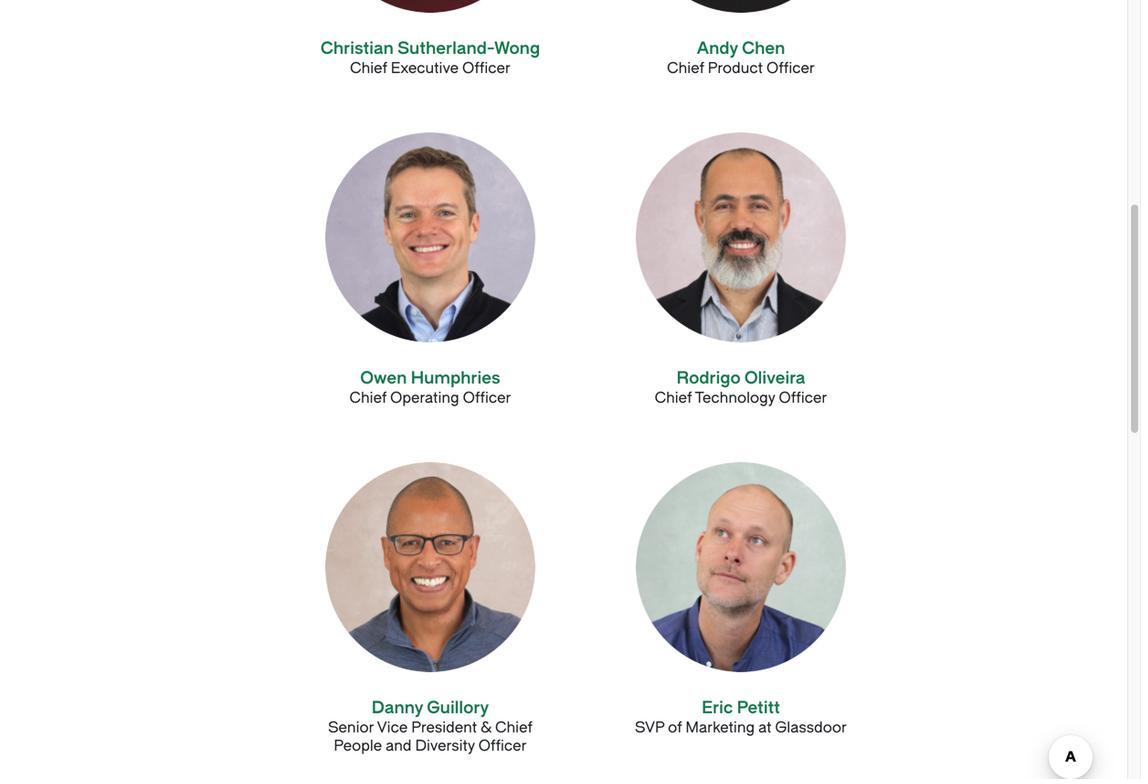 Task type: locate. For each thing, give the bounding box(es) containing it.
officer down the oliveira
[[779, 390, 828, 407]]

officer down chen
[[767, 60, 815, 77]]

and
[[386, 738, 412, 755]]

officer inside rodrigo oliveira chief technology officer
[[779, 390, 828, 407]]

owen
[[360, 369, 407, 388]]

chief inside christian sutherland-wong chief executive officer
[[350, 60, 387, 77]]

oliveira
[[745, 369, 806, 388]]

officer
[[463, 60, 511, 77], [767, 60, 815, 77], [463, 390, 511, 407], [779, 390, 828, 407], [479, 738, 527, 755]]

rodrigo
[[677, 369, 741, 388]]

owen humphries link
[[360, 369, 501, 388]]

danny guillory senior vice president & chief people and diversity officer
[[328, 699, 533, 755]]

danny guillory link
[[372, 699, 489, 718]]

marketing
[[686, 720, 755, 737]]

product
[[708, 60, 763, 77]]

officer for chen
[[767, 60, 815, 77]]

petitt
[[737, 699, 781, 718]]

vice
[[377, 720, 408, 737]]

andy chen chief product officer
[[667, 39, 815, 77]]

officer for humphries
[[463, 390, 511, 407]]

technology
[[695, 390, 776, 407]]

eric petitt link
[[702, 699, 781, 718]]

executive
[[391, 60, 459, 77]]

danny
[[372, 699, 423, 718]]

officer inside owen humphries chief operating officer
[[463, 390, 511, 407]]

headshot image for petitt
[[636, 463, 846, 673]]

headshot image for humphries
[[325, 133, 536, 343]]

chief for rodrigo
[[655, 390, 692, 407]]

chief for owen
[[350, 390, 387, 407]]

officer down "&"
[[479, 738, 527, 755]]

chief
[[350, 60, 387, 77], [667, 60, 705, 77], [350, 390, 387, 407], [655, 390, 692, 407], [495, 720, 533, 737]]

chief down rodrigo
[[655, 390, 692, 407]]

chief right "&"
[[495, 720, 533, 737]]

officer inside andy chen chief product officer
[[767, 60, 815, 77]]

guillory
[[427, 699, 489, 718]]

officer down wong
[[463, 60, 511, 77]]

chief down andy
[[667, 60, 705, 77]]

chief inside andy chen chief product officer
[[667, 60, 705, 77]]

chief for andy
[[667, 60, 705, 77]]

chief down christian
[[350, 60, 387, 77]]

chief inside rodrigo oliveira chief technology officer
[[655, 390, 692, 407]]

chief down owen at top left
[[350, 390, 387, 407]]

headshot image
[[325, 133, 536, 343], [636, 133, 846, 343], [325, 463, 536, 673], [636, 463, 846, 673]]

officer inside danny guillory senior vice president & chief people and diversity officer
[[479, 738, 527, 755]]

officer down humphries
[[463, 390, 511, 407]]

chen
[[742, 39, 786, 58]]

eric
[[702, 699, 733, 718]]

sutherland-
[[398, 39, 494, 58]]

operating
[[390, 390, 459, 407]]

chief inside owen humphries chief operating officer
[[350, 390, 387, 407]]



Task type: vqa. For each thing, say whether or not it's contained in the screenshot.
Chen
yes



Task type: describe. For each thing, give the bounding box(es) containing it.
rodrigo oliveira chief technology officer
[[655, 369, 828, 407]]

chief inside danny guillory senior vice president & chief people and diversity officer
[[495, 720, 533, 737]]

&
[[481, 720, 492, 737]]

andy
[[697, 39, 738, 58]]

people
[[334, 738, 382, 755]]

headshot image for guillory
[[325, 463, 536, 673]]

of
[[668, 720, 682, 737]]

humphries
[[411, 369, 501, 388]]

svp
[[635, 720, 665, 737]]

headshot image for oliveira
[[636, 133, 846, 343]]

owen humphries chief operating officer
[[350, 369, 511, 407]]

andy chen link
[[697, 39, 786, 58]]

senior
[[328, 720, 374, 737]]

christian sutherland-wong link
[[321, 39, 540, 58]]

officer for oliveira
[[779, 390, 828, 407]]

christian
[[321, 39, 394, 58]]

diversity
[[415, 738, 475, 755]]

wong
[[494, 39, 540, 58]]

eric petitt svp of marketing at glassdoor
[[635, 699, 847, 737]]

at
[[759, 720, 772, 737]]

president
[[412, 720, 477, 737]]

officer inside christian sutherland-wong chief executive officer
[[463, 60, 511, 77]]

glassdoor
[[776, 720, 847, 737]]

rodrigo oliveira link
[[677, 369, 806, 388]]

christian sutherland-wong chief executive officer
[[321, 39, 540, 77]]



